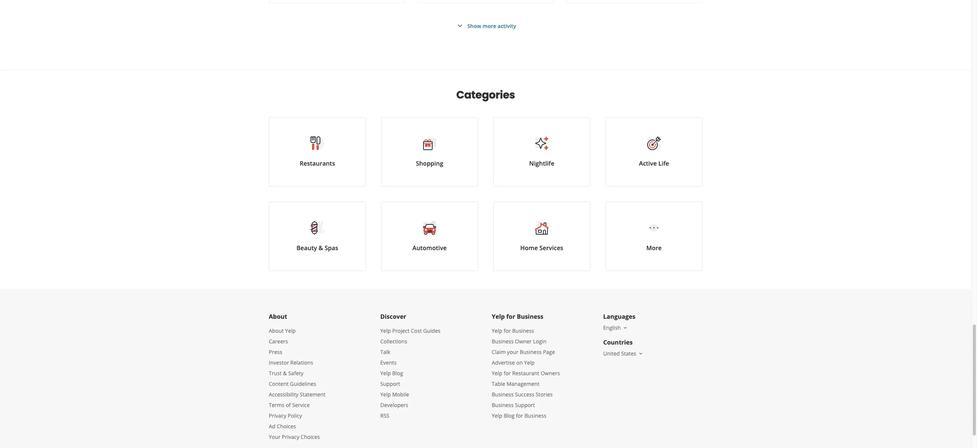 Task type: vqa. For each thing, say whether or not it's contained in the screenshot.
Open Now 4:05 PM
no



Task type: describe. For each thing, give the bounding box(es) containing it.
yelp blog for business link
[[492, 412, 547, 420]]

support inside yelp project cost guides collections talk events yelp blog support yelp mobile developers rss
[[381, 381, 401, 388]]

investor relations link
[[269, 359, 313, 367]]

advertise on yelp link
[[492, 359, 535, 367]]

& inside about yelp careers press investor relations trust & safety content guidelines accessibility statement terms of service privacy policy ad choices your privacy choices
[[283, 370, 287, 377]]

beauty & spas
[[297, 244, 339, 252]]

yelp for business business owner login claim your business page advertise on yelp yelp for restaurant owners table management business success stories business support yelp blog for business
[[492, 327, 560, 420]]

nightlife
[[530, 159, 555, 168]]

login
[[534, 338, 547, 345]]

statement
[[300, 391, 326, 398]]

collections
[[381, 338, 408, 345]]

claim
[[492, 349, 506, 356]]

yelp right the on
[[525, 359, 535, 367]]

press link
[[269, 349, 282, 356]]

services
[[540, 244, 564, 252]]

united states button
[[604, 350, 644, 357]]

yelp down events
[[381, 370, 391, 377]]

about for about yelp careers press investor relations trust & safety content guidelines accessibility statement terms of service privacy policy ad choices your privacy choices
[[269, 327, 284, 335]]

events link
[[381, 359, 397, 367]]

automotive
[[413, 244, 447, 252]]

beauty & spas link
[[269, 202, 366, 271]]

business down table
[[492, 391, 514, 398]]

countries
[[604, 338, 633, 347]]

guides
[[424, 327, 441, 335]]

yelp inside about yelp careers press investor relations trust & safety content guidelines accessibility statement terms of service privacy policy ad choices your privacy choices
[[285, 327, 296, 335]]

more
[[483, 22, 497, 29]]

trust
[[269, 370, 282, 377]]

business owner login link
[[492, 338, 547, 345]]

restaurants link
[[269, 117, 366, 187]]

business support link
[[492, 402, 535, 409]]

nightlife link
[[494, 117, 591, 187]]

yelp down "business support" link
[[492, 412, 503, 420]]

investor
[[269, 359, 289, 367]]

management
[[507, 381, 540, 388]]

yelp up claim
[[492, 327, 503, 335]]

explore recent activity section section
[[263, 0, 709, 70]]

talk
[[381, 349, 391, 356]]

for down advertise
[[504, 370, 511, 377]]

yelp for business link
[[492, 327, 535, 335]]

more link
[[606, 202, 703, 271]]

yelp up collections
[[381, 327, 391, 335]]

about for about
[[269, 313, 287, 321]]

on
[[517, 359, 523, 367]]

your
[[269, 434, 281, 441]]

restaurant
[[513, 370, 540, 377]]

shopping link
[[381, 117, 479, 187]]

talk link
[[381, 349, 391, 356]]

home services
[[521, 244, 564, 252]]

guidelines
[[290, 381, 316, 388]]

home
[[521, 244, 538, 252]]

table
[[492, 381, 506, 388]]

business up yelp blog for business link
[[492, 402, 514, 409]]

your privacy choices link
[[269, 434, 320, 441]]

business success stories link
[[492, 391, 553, 398]]

states
[[622, 350, 637, 357]]

show more activity
[[468, 22, 517, 29]]

developers link
[[381, 402, 409, 409]]

beauty
[[297, 244, 317, 252]]

of
[[286, 402, 291, 409]]

0 vertical spatial choices
[[277, 423, 296, 430]]

service
[[292, 402, 310, 409]]

business up owner
[[513, 327, 535, 335]]

1 horizontal spatial choices
[[301, 434, 320, 441]]

about yelp careers press investor relations trust & safety content guidelines accessibility statement terms of service privacy policy ad choices your privacy choices
[[269, 327, 326, 441]]

content
[[269, 381, 289, 388]]

safety
[[288, 370, 304, 377]]

category navigation section navigation
[[261, 70, 711, 290]]

activity
[[498, 22, 517, 29]]

rss
[[381, 412, 390, 420]]

life
[[659, 159, 670, 168]]

events
[[381, 359, 397, 367]]

accessibility statement link
[[269, 391, 326, 398]]

for down "business support" link
[[516, 412, 524, 420]]

active life
[[640, 159, 670, 168]]

home services link
[[494, 202, 591, 271]]

blog inside yelp project cost guides collections talk events yelp blog support yelp mobile developers rss
[[393, 370, 403, 377]]



Task type: locate. For each thing, give the bounding box(es) containing it.
choices
[[277, 423, 296, 430], [301, 434, 320, 441]]

about
[[269, 313, 287, 321], [269, 327, 284, 335]]

developers
[[381, 402, 409, 409]]

collections link
[[381, 338, 408, 345]]

0 horizontal spatial support
[[381, 381, 401, 388]]

success
[[515, 391, 535, 398]]

english
[[604, 324, 621, 332]]

policy
[[288, 412, 302, 420]]

trust & safety link
[[269, 370, 304, 377]]

about up careers link
[[269, 327, 284, 335]]

business
[[517, 313, 544, 321], [513, 327, 535, 335], [492, 338, 514, 345], [520, 349, 542, 356], [492, 391, 514, 398], [492, 402, 514, 409], [525, 412, 547, 420]]

active
[[640, 159, 657, 168]]

business down 'stories' on the bottom right of the page
[[525, 412, 547, 420]]

business down owner
[[520, 349, 542, 356]]

blog up "support" link
[[393, 370, 403, 377]]

restaurants
[[300, 159, 335, 168]]

your
[[508, 349, 519, 356]]

1 vertical spatial support
[[515, 402, 535, 409]]

business up 'yelp for business' link
[[517, 313, 544, 321]]

& right trust
[[283, 370, 287, 377]]

yelp for restaurant owners link
[[492, 370, 560, 377]]

blog down "business support" link
[[504, 412, 515, 420]]

16 chevron down v2 image
[[638, 351, 644, 357]]

owner
[[515, 338, 532, 345]]

for up the business owner login link
[[504, 327, 511, 335]]

privacy down ad choices 'link'
[[282, 434, 300, 441]]

ad
[[269, 423, 276, 430]]

0 vertical spatial blog
[[393, 370, 403, 377]]

press
[[269, 349, 282, 356]]

2 about from the top
[[269, 327, 284, 335]]

yelp up careers link
[[285, 327, 296, 335]]

english button
[[604, 324, 629, 332]]

support
[[381, 381, 401, 388], [515, 402, 535, 409]]

page
[[543, 349, 556, 356]]

yelp project cost guides collections talk events yelp blog support yelp mobile developers rss
[[381, 327, 441, 420]]

careers
[[269, 338, 288, 345]]

yelp mobile link
[[381, 391, 409, 398]]

rss link
[[381, 412, 390, 420]]

terms
[[269, 402, 285, 409]]

claim your business page link
[[492, 349, 556, 356]]

0 horizontal spatial blog
[[393, 370, 403, 377]]

accessibility
[[269, 391, 299, 398]]

yelp down "support" link
[[381, 391, 391, 398]]

about yelp link
[[269, 327, 296, 335]]

show
[[468, 22, 482, 29]]

categories
[[457, 88, 516, 102]]

yelp up table
[[492, 370, 503, 377]]

yelp blog link
[[381, 370, 403, 377]]

more
[[647, 244, 662, 252]]

privacy policy link
[[269, 412, 302, 420]]

support down yelp blog link
[[381, 381, 401, 388]]

automotive link
[[381, 202, 479, 271]]

advertise
[[492, 359, 515, 367]]

active life link
[[606, 117, 703, 187]]

stories
[[536, 391, 553, 398]]

business up claim
[[492, 338, 514, 345]]

united
[[604, 350, 620, 357]]

for
[[507, 313, 516, 321], [504, 327, 511, 335], [504, 370, 511, 377], [516, 412, 524, 420]]

relations
[[291, 359, 313, 367]]

0 vertical spatial privacy
[[269, 412, 287, 420]]

1 horizontal spatial support
[[515, 402, 535, 409]]

about up about yelp link
[[269, 313, 287, 321]]

discover
[[381, 313, 407, 321]]

0 vertical spatial &
[[319, 244, 323, 252]]

united states
[[604, 350, 637, 357]]

24 chevron down v2 image
[[456, 21, 465, 30]]

1 vertical spatial blog
[[504, 412, 515, 420]]

0 vertical spatial support
[[381, 381, 401, 388]]

yelp project cost guides link
[[381, 327, 441, 335]]

& inside "link"
[[319, 244, 323, 252]]

0 horizontal spatial &
[[283, 370, 287, 377]]

1 vertical spatial about
[[269, 327, 284, 335]]

1 horizontal spatial blog
[[504, 412, 515, 420]]

ad choices link
[[269, 423, 296, 430]]

languages
[[604, 313, 636, 321]]

yelp up 'yelp for business' link
[[492, 313, 505, 321]]

& left spas at the bottom
[[319, 244, 323, 252]]

blog inside yelp for business business owner login claim your business page advertise on yelp yelp for restaurant owners table management business success stories business support yelp blog for business
[[504, 412, 515, 420]]

yelp for business
[[492, 313, 544, 321]]

about inside about yelp careers press investor relations trust & safety content guidelines accessibility statement terms of service privacy policy ad choices your privacy choices
[[269, 327, 284, 335]]

1 horizontal spatial &
[[319, 244, 323, 252]]

for up 'yelp for business' link
[[507, 313, 516, 321]]

table management link
[[492, 381, 540, 388]]

blog
[[393, 370, 403, 377], [504, 412, 515, 420]]

1 vertical spatial choices
[[301, 434, 320, 441]]

1 vertical spatial privacy
[[282, 434, 300, 441]]

show more activity button
[[456, 21, 517, 30]]

choices down privacy policy link
[[277, 423, 296, 430]]

careers link
[[269, 338, 288, 345]]

terms of service link
[[269, 402, 310, 409]]

0 horizontal spatial choices
[[277, 423, 296, 430]]

mobile
[[393, 391, 409, 398]]

1 vertical spatial &
[[283, 370, 287, 377]]

16 chevron down v2 image
[[623, 325, 629, 331]]

1 about from the top
[[269, 313, 287, 321]]

cost
[[411, 327, 422, 335]]

0 vertical spatial about
[[269, 313, 287, 321]]

support link
[[381, 381, 401, 388]]

support inside yelp for business business owner login claim your business page advertise on yelp yelp for restaurant owners table management business success stories business support yelp blog for business
[[515, 402, 535, 409]]

content guidelines link
[[269, 381, 316, 388]]

support down success
[[515, 402, 535, 409]]

privacy down terms
[[269, 412, 287, 420]]

owners
[[541, 370, 560, 377]]

shopping
[[416, 159, 444, 168]]

choices down the policy
[[301, 434, 320, 441]]



